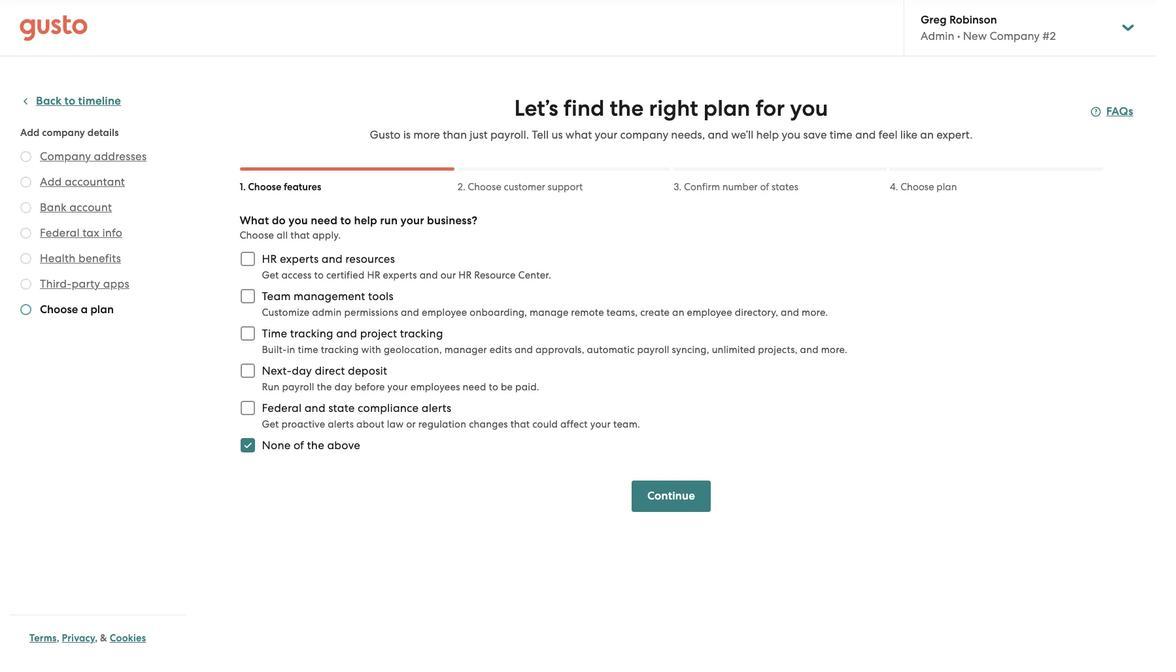 Task type: describe. For each thing, give the bounding box(es) containing it.
check image for federal
[[20, 228, 31, 239]]

what
[[566, 128, 592, 141]]

all
[[277, 230, 288, 241]]

to down hr experts and resources
[[314, 269, 324, 281]]

1 horizontal spatial of
[[760, 181, 769, 193]]

permissions
[[344, 307, 398, 319]]

resources
[[346, 252, 395, 266]]

that inside what do you need to help run your business? choose all that apply.
[[291, 230, 310, 241]]

back
[[36, 94, 62, 108]]

choose a plan
[[40, 303, 114, 317]]

1 vertical spatial that
[[511, 419, 530, 430]]

continue
[[648, 489, 695, 503]]

&
[[100, 633, 107, 644]]

get proactive alerts about law or regulation changes that could affect your team.
[[262, 419, 640, 430]]

help inside what do you need to help run your business? choose all that apply.
[[354, 214, 377, 228]]

0 horizontal spatial alerts
[[328, 419, 354, 430]]

None of the above checkbox
[[233, 431, 262, 460]]

add company details
[[20, 127, 119, 139]]

law
[[387, 419, 404, 430]]

0 horizontal spatial hr
[[262, 252, 277, 266]]

approvals,
[[536, 344, 585, 356]]

run
[[380, 214, 398, 228]]

greg
[[921, 13, 947, 27]]

save
[[803, 128, 827, 141]]

and left our
[[420, 269, 438, 281]]

manage
[[530, 307, 569, 319]]

0 horizontal spatial payroll
[[282, 381, 314, 393]]

about
[[357, 419, 385, 430]]

2 , from the left
[[95, 633, 98, 644]]

third-party apps
[[40, 277, 129, 290]]

health
[[40, 252, 76, 265]]

compliance
[[358, 402, 419, 415]]

third-
[[40, 277, 72, 290]]

onboarding,
[[470, 307, 527, 319]]

terms
[[29, 633, 57, 644]]

for
[[756, 95, 785, 122]]

1 employee from the left
[[422, 307, 467, 319]]

customer
[[504, 181, 546, 193]]

affect
[[561, 419, 588, 430]]

Federal and state compliance alerts checkbox
[[233, 394, 262, 423]]

tools
[[368, 290, 394, 303]]

and left we'll
[[708, 128, 729, 141]]

federal for federal and state compliance alerts
[[262, 402, 302, 415]]

0 vertical spatial you
[[790, 95, 828, 122]]

timeline
[[78, 94, 121, 108]]

tracking down time tracking and project tracking
[[321, 344, 359, 356]]

and right projects,
[[800, 344, 819, 356]]

tracking up geolocation,
[[400, 327, 443, 340]]

time inside let's find the right plan for you gusto is more than just payroll. tell us what your company needs, and we'll help you save time and feel like an expert.
[[830, 128, 853, 141]]

check image for company
[[20, 151, 31, 162]]

terms , privacy , & cookies
[[29, 633, 146, 644]]

support
[[548, 181, 583, 193]]

4 check image from the top
[[20, 304, 31, 315]]

check image for health
[[20, 253, 31, 264]]

manager
[[445, 344, 487, 356]]

accountant
[[65, 175, 125, 188]]

next-day direct deposit
[[262, 364, 387, 377]]

let's
[[514, 95, 558, 122]]

gusto
[[370, 128, 401, 141]]

company addresses button
[[40, 148, 147, 164]]

privacy link
[[62, 633, 95, 644]]

changes
[[469, 419, 508, 430]]

company inside button
[[40, 150, 91, 163]]

health benefits
[[40, 252, 121, 265]]

add accountant button
[[40, 174, 125, 190]]

get for federal
[[262, 419, 279, 430]]

continue button
[[632, 481, 711, 512]]

1 vertical spatial plan
[[937, 181, 957, 193]]

add for add accountant
[[40, 175, 62, 188]]

1 vertical spatial need
[[463, 381, 486, 393]]

0 horizontal spatial company
[[42, 127, 85, 139]]

company inside 'greg robinson admin • new company #2'
[[990, 29, 1040, 43]]

and right directory,
[[781, 307, 799, 319]]

get access to certified hr experts and our hr resource center.
[[262, 269, 551, 281]]

and down the admin on the top left
[[336, 327, 357, 340]]

company addresses
[[40, 150, 147, 163]]

or
[[406, 419, 416, 430]]

plan inside let's find the right plan for you gusto is more than just payroll. tell us what your company needs, and we'll help you save time and feel like an expert.
[[704, 95, 751, 122]]

company inside let's find the right plan for you gusto is more than just payroll. tell us what your company needs, and we'll help you save time and feel like an expert.
[[620, 128, 669, 141]]

choose features
[[248, 181, 321, 193]]

choose for choose customer support
[[468, 181, 502, 193]]

unlimited
[[712, 344, 756, 356]]

cookies button
[[110, 631, 146, 646]]

third-party apps button
[[40, 276, 129, 292]]

hr experts and resources
[[262, 252, 395, 266]]

account
[[70, 201, 112, 214]]

the for payroll
[[317, 381, 332, 393]]

above
[[327, 439, 360, 452]]

•
[[957, 29, 961, 43]]

apps
[[103, 277, 129, 290]]

add accountant
[[40, 175, 125, 188]]

what do you need to help run your business? choose all that apply.
[[240, 214, 478, 241]]

us
[[552, 128, 563, 141]]

access
[[282, 269, 312, 281]]

choose plan
[[901, 181, 957, 193]]

back to timeline button
[[20, 94, 121, 109]]

get for hr
[[262, 269, 279, 281]]

Next-day direct deposit checkbox
[[233, 356, 262, 385]]

team
[[262, 290, 291, 303]]

admin
[[921, 29, 955, 43]]

Time tracking and project tracking checkbox
[[233, 319, 262, 348]]

just
[[470, 128, 488, 141]]

bank
[[40, 201, 67, 214]]

1 , from the left
[[57, 633, 59, 644]]

and up certified
[[322, 252, 343, 266]]

federal and state compliance alerts
[[262, 402, 452, 415]]

home image
[[20, 15, 88, 41]]

the for find
[[610, 95, 644, 122]]

the for of
[[307, 439, 324, 452]]

0 vertical spatial payroll
[[637, 344, 670, 356]]

1 vertical spatial of
[[294, 439, 304, 452]]

confirm
[[684, 181, 720, 193]]

to inside what do you need to help run your business? choose all that apply.
[[340, 214, 351, 228]]

back to timeline
[[36, 94, 121, 108]]

addresses
[[94, 150, 147, 163]]

to inside button
[[64, 94, 75, 108]]

a
[[81, 303, 88, 317]]

customize admin permissions and employee onboarding, manage remote teams, create an employee directory, and more.
[[262, 307, 828, 319]]



Task type: vqa. For each thing, say whether or not it's contained in the screenshot.
Gusto
yes



Task type: locate. For each thing, give the bounding box(es) containing it.
expert.
[[937, 128, 973, 141]]

tracking
[[290, 327, 333, 340], [400, 327, 443, 340], [321, 344, 359, 356]]

1 vertical spatial company
[[40, 150, 91, 163]]

the right 'find'
[[610, 95, 644, 122]]

add down back
[[20, 127, 40, 139]]

terms link
[[29, 633, 57, 644]]

what
[[240, 214, 269, 228]]

we'll
[[731, 128, 754, 141]]

and up geolocation,
[[401, 307, 419, 319]]

management
[[294, 290, 365, 303]]

you left save
[[782, 128, 801, 141]]

0 horizontal spatial help
[[354, 214, 377, 228]]

0 horizontal spatial plan
[[90, 303, 114, 317]]

privacy
[[62, 633, 95, 644]]

and left feel
[[856, 128, 876, 141]]

automatic
[[587, 344, 635, 356]]

right
[[649, 95, 698, 122]]

2 vertical spatial the
[[307, 439, 324, 452]]

federal
[[40, 226, 80, 239], [262, 402, 302, 415]]

0 horizontal spatial day
[[292, 364, 312, 377]]

details
[[88, 127, 119, 139]]

2 vertical spatial plan
[[90, 303, 114, 317]]

plan down expert. in the right of the page
[[937, 181, 957, 193]]

experts up the access
[[280, 252, 319, 266]]

hr down all
[[262, 252, 277, 266]]

in
[[287, 344, 295, 356]]

center.
[[518, 269, 551, 281]]

team management tools
[[262, 290, 394, 303]]

party
[[72, 277, 100, 290]]

choose down what
[[240, 230, 274, 241]]

plan inside list
[[90, 303, 114, 317]]

payroll.
[[491, 128, 529, 141]]

choose left a
[[40, 303, 78, 317]]

an right create
[[672, 307, 685, 319]]

0 horizontal spatial federal
[[40, 226, 80, 239]]

get up none
[[262, 419, 279, 430]]

1 horizontal spatial plan
[[704, 95, 751, 122]]

1 vertical spatial time
[[298, 344, 318, 356]]

1 vertical spatial alerts
[[328, 419, 354, 430]]

check image left federal tax info
[[20, 228, 31, 239]]

1 vertical spatial an
[[672, 307, 685, 319]]

payroll down create
[[637, 344, 670, 356]]

more. right directory,
[[802, 307, 828, 319]]

1 vertical spatial add
[[40, 175, 62, 188]]

alerts
[[422, 402, 452, 415], [328, 419, 354, 430]]

your left team.
[[590, 419, 611, 430]]

check image left add accountant
[[20, 177, 31, 188]]

company
[[42, 127, 85, 139], [620, 128, 669, 141]]

choose left customer
[[468, 181, 502, 193]]

choose
[[248, 181, 282, 193], [468, 181, 502, 193], [901, 181, 935, 193], [240, 230, 274, 241], [40, 303, 78, 317]]

1 horizontal spatial ,
[[95, 633, 98, 644]]

1 vertical spatial day
[[335, 381, 352, 393]]

deposit
[[348, 364, 387, 377]]

0 horizontal spatial an
[[672, 307, 685, 319]]

add inside button
[[40, 175, 62, 188]]

0 vertical spatial plan
[[704, 95, 751, 122]]

0 vertical spatial of
[[760, 181, 769, 193]]

hr down resources
[[367, 269, 381, 281]]

and right edits
[[515, 344, 533, 356]]

your inside let's find the right plan for you gusto is more than just payroll. tell us what your company needs, and we'll help you save time and feel like an expert.
[[595, 128, 618, 141]]

none
[[262, 439, 291, 452]]

0 vertical spatial more.
[[802, 307, 828, 319]]

employee down our
[[422, 307, 467, 319]]

and up proactive
[[305, 402, 326, 415]]

company down right
[[620, 128, 669, 141]]

could
[[533, 419, 558, 430]]

1 horizontal spatial day
[[335, 381, 352, 393]]

3 check image from the top
[[20, 279, 31, 290]]

1 check image from the top
[[20, 177, 31, 188]]

1 horizontal spatial experts
[[383, 269, 417, 281]]

none of the above
[[262, 439, 360, 452]]

, left &
[[95, 633, 98, 644]]

to left be at the bottom left
[[489, 381, 498, 393]]

1 check image from the top
[[20, 151, 31, 162]]

employee up syncing,
[[687, 307, 733, 319]]

federal down run
[[262, 402, 302, 415]]

time
[[262, 327, 287, 340]]

bank account button
[[40, 200, 112, 215]]

0 vertical spatial alerts
[[422, 402, 452, 415]]

projects,
[[758, 344, 798, 356]]

1 vertical spatial get
[[262, 419, 279, 430]]

1 horizontal spatial company
[[620, 128, 669, 141]]

1 get from the top
[[262, 269, 279, 281]]

states
[[772, 181, 799, 193]]

to right back
[[64, 94, 75, 108]]

you up save
[[790, 95, 828, 122]]

faqs button
[[1091, 104, 1134, 120]]

1 vertical spatial help
[[354, 214, 377, 228]]

get up team at the left top of the page
[[262, 269, 279, 281]]

2 employee from the left
[[687, 307, 733, 319]]

1 horizontal spatial an
[[920, 128, 934, 141]]

to
[[64, 94, 75, 108], [340, 214, 351, 228], [314, 269, 324, 281], [489, 381, 498, 393]]

time right in at the left bottom
[[298, 344, 318, 356]]

paid.
[[515, 381, 539, 393]]

resource
[[474, 269, 516, 281]]

0 vertical spatial help
[[757, 128, 779, 141]]

day up state
[[335, 381, 352, 393]]

help right we'll
[[757, 128, 779, 141]]

geolocation,
[[384, 344, 442, 356]]

time tracking and project tracking
[[262, 327, 443, 340]]

edits
[[490, 344, 512, 356]]

that left could on the bottom of page
[[511, 419, 530, 430]]

bank account
[[40, 201, 112, 214]]

0 vertical spatial check image
[[20, 177, 31, 188]]

the down proactive
[[307, 439, 324, 452]]

check image left the bank
[[20, 202, 31, 213]]

confirm number of states
[[684, 181, 799, 193]]

check image left choose a plan
[[20, 304, 31, 315]]

1 vertical spatial payroll
[[282, 381, 314, 393]]

help left run
[[354, 214, 377, 228]]

, left privacy
[[57, 633, 59, 644]]

create
[[640, 307, 670, 319]]

be
[[501, 381, 513, 393]]

1 horizontal spatial that
[[511, 419, 530, 430]]

to up apply.
[[340, 214, 351, 228]]

choose down like
[[901, 181, 935, 193]]

time
[[830, 128, 853, 141], [298, 344, 318, 356]]

alerts down state
[[328, 419, 354, 430]]

0 vertical spatial company
[[990, 29, 1040, 43]]

federal inside button
[[40, 226, 80, 239]]

like
[[901, 128, 918, 141]]

0 vertical spatial time
[[830, 128, 853, 141]]

certified
[[326, 269, 365, 281]]

0 horizontal spatial experts
[[280, 252, 319, 266]]

0 horizontal spatial of
[[294, 439, 304, 452]]

tax
[[83, 226, 99, 239]]

plan up we'll
[[704, 95, 751, 122]]

1 vertical spatial experts
[[383, 269, 417, 281]]

need left be at the bottom left
[[463, 381, 486, 393]]

1 horizontal spatial employee
[[687, 307, 733, 319]]

choose a plan list
[[20, 148, 181, 321]]

features
[[284, 181, 321, 193]]

time right save
[[830, 128, 853, 141]]

remote
[[571, 307, 604, 319]]

you right do
[[289, 214, 308, 228]]

1 horizontal spatial federal
[[262, 402, 302, 415]]

2 check image from the top
[[20, 202, 31, 213]]

check image left health
[[20, 253, 31, 264]]

your inside what do you need to help run your business? choose all that apply.
[[401, 214, 424, 228]]

new
[[963, 29, 987, 43]]

more. right projects,
[[821, 344, 848, 356]]

need inside what do you need to help run your business? choose all that apply.
[[311, 214, 338, 228]]

company down add company details
[[40, 150, 91, 163]]

1 horizontal spatial time
[[830, 128, 853, 141]]

0 vertical spatial an
[[920, 128, 934, 141]]

run
[[262, 381, 280, 393]]

built-in time tracking with geolocation, manager edits and approvals, automatic payroll syncing, unlimited projects, and more.
[[262, 344, 848, 356]]

an inside let's find the right plan for you gusto is more than just payroll. tell us what your company needs, and we'll help you save time and feel like an expert.
[[920, 128, 934, 141]]

1 vertical spatial federal
[[262, 402, 302, 415]]

day down in at the left bottom
[[292, 364, 312, 377]]

experts up tools
[[383, 269, 417, 281]]

hr right our
[[459, 269, 472, 281]]

the inside let's find the right plan for you gusto is more than just payroll. tell us what your company needs, and we'll help you save time and feel like an expert.
[[610, 95, 644, 122]]

check image for bank
[[20, 202, 31, 213]]

choose for choose a plan
[[40, 303, 78, 317]]

0 vertical spatial add
[[20, 127, 40, 139]]

0 horizontal spatial employee
[[422, 307, 467, 319]]

company left #2
[[990, 29, 1040, 43]]

payroll down "next-"
[[282, 381, 314, 393]]

2 get from the top
[[262, 419, 279, 430]]

benefits
[[78, 252, 121, 265]]

1 horizontal spatial hr
[[367, 269, 381, 281]]

payroll
[[637, 344, 670, 356], [282, 381, 314, 393]]

day
[[292, 364, 312, 377], [335, 381, 352, 393]]

0 vertical spatial day
[[292, 364, 312, 377]]

need up apply.
[[311, 214, 338, 228]]

2 horizontal spatial hr
[[459, 269, 472, 281]]

0 horizontal spatial add
[[20, 127, 40, 139]]

Team management tools checkbox
[[233, 282, 262, 311]]

1 vertical spatial you
[[782, 128, 801, 141]]

direct
[[315, 364, 345, 377]]

regulation
[[418, 419, 467, 430]]

of down proactive
[[294, 439, 304, 452]]

plan right a
[[90, 303, 114, 317]]

0 horizontal spatial time
[[298, 344, 318, 356]]

alerts up regulation
[[422, 402, 452, 415]]

need
[[311, 214, 338, 228], [463, 381, 486, 393]]

let's find the right plan for you gusto is more than just payroll. tell us what your company needs, and we'll help you save time and feel like an expert.
[[370, 95, 973, 141]]

hr
[[262, 252, 277, 266], [367, 269, 381, 281], [459, 269, 472, 281]]

more.
[[802, 307, 828, 319], [821, 344, 848, 356]]

an
[[920, 128, 934, 141], [672, 307, 685, 319]]

an right like
[[920, 128, 934, 141]]

choose inside what do you need to help run your business? choose all that apply.
[[240, 230, 274, 241]]

health benefits button
[[40, 251, 121, 266]]

1 horizontal spatial payroll
[[637, 344, 670, 356]]

1 horizontal spatial need
[[463, 381, 486, 393]]

employee
[[422, 307, 467, 319], [687, 307, 733, 319]]

1 horizontal spatial alerts
[[422, 402, 452, 415]]

business?
[[427, 214, 478, 228]]

1 horizontal spatial add
[[40, 175, 62, 188]]

state
[[328, 402, 355, 415]]

0 vertical spatial need
[[311, 214, 338, 228]]

1 horizontal spatial company
[[990, 29, 1040, 43]]

help inside let's find the right plan for you gusto is more than just payroll. tell us what your company needs, and we'll help you save time and feel like an expert.
[[757, 128, 779, 141]]

check image
[[20, 177, 31, 188], [20, 202, 31, 213], [20, 279, 31, 290]]

0 vertical spatial federal
[[40, 226, 80, 239]]

of left states
[[760, 181, 769, 193]]

0 horizontal spatial company
[[40, 150, 91, 163]]

number
[[723, 181, 758, 193]]

0 vertical spatial get
[[262, 269, 279, 281]]

2 vertical spatial check image
[[20, 279, 31, 290]]

choose for choose features
[[248, 181, 282, 193]]

0 vertical spatial the
[[610, 95, 644, 122]]

your right 'what' at the top of page
[[595, 128, 618, 141]]

HR experts and resources checkbox
[[233, 245, 262, 273]]

check image
[[20, 151, 31, 162], [20, 228, 31, 239], [20, 253, 31, 264], [20, 304, 31, 315]]

your right run
[[401, 214, 424, 228]]

choose customer support
[[468, 181, 583, 193]]

0 horizontal spatial need
[[311, 214, 338, 228]]

1 horizontal spatial help
[[757, 128, 779, 141]]

before
[[355, 381, 385, 393]]

the down the next-day direct deposit
[[317, 381, 332, 393]]

check image left third-
[[20, 279, 31, 290]]

company
[[990, 29, 1040, 43], [40, 150, 91, 163]]

choose for choose plan
[[901, 181, 935, 193]]

run payroll the day before your employees need to be paid.
[[262, 381, 539, 393]]

check image for third-
[[20, 279, 31, 290]]

2 vertical spatial you
[[289, 214, 308, 228]]

add up the bank
[[40, 175, 62, 188]]

and
[[708, 128, 729, 141], [856, 128, 876, 141], [322, 252, 343, 266], [420, 269, 438, 281], [401, 307, 419, 319], [781, 307, 799, 319], [336, 327, 357, 340], [515, 344, 533, 356], [800, 344, 819, 356], [305, 402, 326, 415]]

check image down add company details
[[20, 151, 31, 162]]

you inside what do you need to help run your business? choose all that apply.
[[289, 214, 308, 228]]

federal for federal tax info
[[40, 226, 80, 239]]

0 horizontal spatial that
[[291, 230, 310, 241]]

2 horizontal spatial plan
[[937, 181, 957, 193]]

check image for add
[[20, 177, 31, 188]]

0 horizontal spatial ,
[[57, 633, 59, 644]]

next-
[[262, 364, 292, 377]]

1 vertical spatial check image
[[20, 202, 31, 213]]

add for add company details
[[20, 127, 40, 139]]

choose inside list
[[40, 303, 78, 317]]

1 vertical spatial more.
[[821, 344, 848, 356]]

1 vertical spatial the
[[317, 381, 332, 393]]

federal up health
[[40, 226, 80, 239]]

3 check image from the top
[[20, 253, 31, 264]]

company down back to timeline button
[[42, 127, 85, 139]]

tracking down the admin on the top left
[[290, 327, 333, 340]]

choose up what
[[248, 181, 282, 193]]

that right all
[[291, 230, 310, 241]]

0 vertical spatial experts
[[280, 252, 319, 266]]

apply.
[[312, 230, 341, 241]]

2 check image from the top
[[20, 228, 31, 239]]

0 vertical spatial that
[[291, 230, 310, 241]]

admin
[[312, 307, 342, 319]]

your up the compliance
[[388, 381, 408, 393]]



